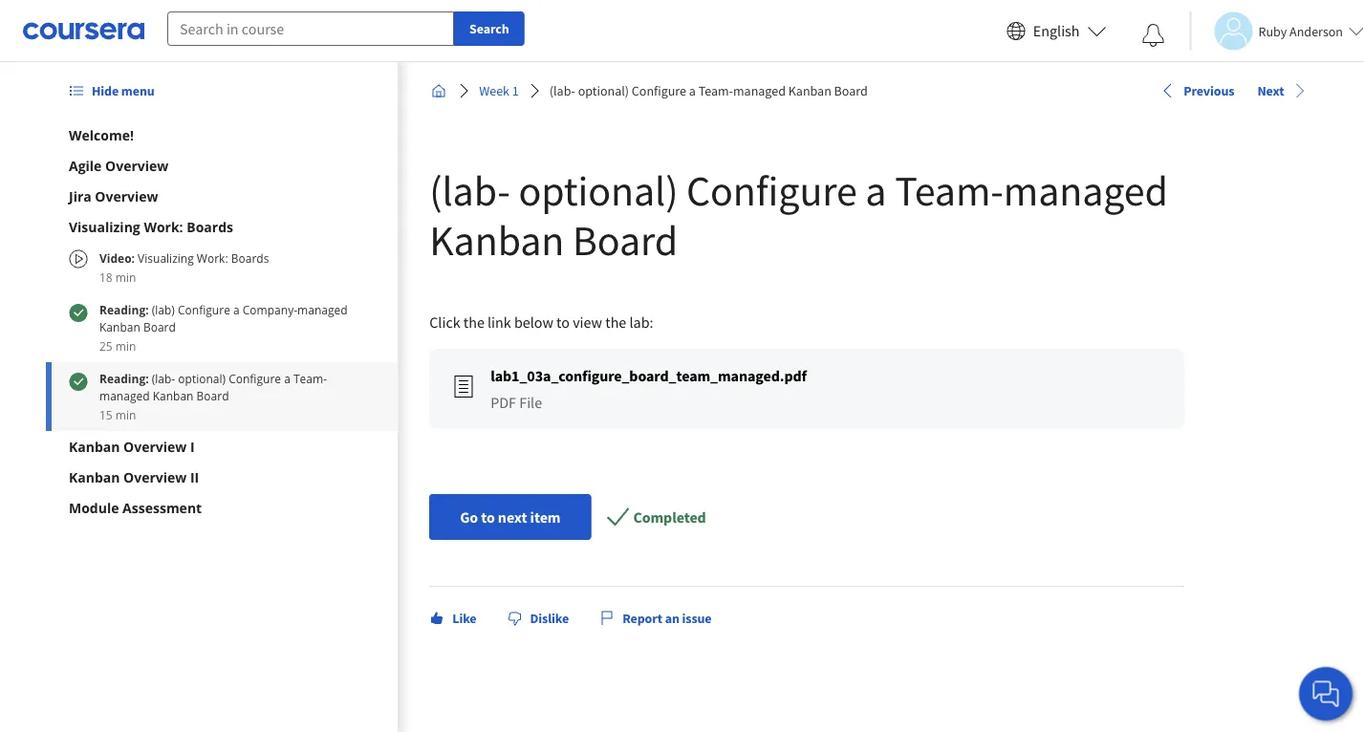 Task type: vqa. For each thing, say whether or not it's contained in the screenshot.
Storytelling to the top
no



Task type: describe. For each thing, give the bounding box(es) containing it.
team- inside (lab- optional) configure a team- managed kanban board
[[294, 371, 327, 386]]

jira
[[69, 187, 92, 205]]

team- inside (lab- optional) configure a team-managed kanban board 'link'
[[698, 82, 733, 99]]

chat with us image
[[1311, 679, 1342, 710]]

click
[[429, 313, 460, 332]]

click the link below to view the lab:
[[429, 313, 653, 332]]

reading: for managed
[[99, 371, 152, 386]]

board inside (lab- optional) configure a team- managed kanban board
[[197, 388, 229, 404]]

kanban inside 'link'
[[788, 82, 831, 99]]

previous button
[[1157, 81, 1238, 100]]

week 1 link
[[471, 74, 526, 108]]

reading completed element
[[633, 506, 706, 529]]

an
[[665, 610, 679, 627]]

a inside (lab) configure a company-managed kanban board
[[233, 302, 240, 317]]

home image
[[431, 83, 446, 99]]

visualizing work: boards button
[[69, 217, 376, 236]]

ruby anderson button
[[1190, 12, 1365, 50]]

lab1_03a_configure_board_team_managed.pdf pdf file
[[490, 366, 807, 412]]

completed image for kanban
[[69, 303, 88, 323]]

a inside 'link'
[[689, 82, 696, 99]]

optional) inside (lab- optional) configure a team- managed kanban board
[[178, 371, 226, 386]]

issue
[[682, 610, 712, 627]]

1 the from the left
[[463, 313, 484, 332]]

overview for kanban overview i
[[123, 438, 187, 456]]

a inside (lab- optional) configure a team- managed kanban board
[[284, 371, 291, 386]]

search button
[[454, 11, 525, 46]]

dislike
[[530, 610, 569, 627]]

anderson
[[1290, 22, 1344, 40]]

welcome!
[[69, 126, 134, 144]]

overview for kanban overview ii
[[123, 468, 187, 486]]

0 vertical spatial to
[[556, 313, 569, 332]]

configure inside (lab- optional) configure a team- managed kanban board
[[229, 371, 281, 386]]

next
[[498, 508, 527, 527]]

min for (lab-
[[116, 407, 136, 423]]

video:
[[99, 250, 135, 266]]

agile overview
[[69, 156, 169, 175]]

english
[[1034, 22, 1080, 41]]

1 vertical spatial (lab-
[[429, 164, 510, 217]]

week
[[479, 82, 509, 99]]

hide
[[92, 82, 119, 99]]

25
[[99, 338, 113, 354]]

1
[[512, 82, 519, 99]]

go
[[460, 508, 478, 527]]

2 the from the left
[[605, 313, 626, 332]]

managed inside (lab) configure a company-managed kanban board
[[297, 302, 348, 317]]

(lab- optional) configure a team-managed kanban board inside 'link'
[[549, 82, 868, 99]]

boards inside video: visualizing work: boards 18 min
[[231, 250, 269, 266]]

2 horizontal spatial team-
[[895, 164, 1004, 217]]

kanban inside (lab) configure a company-managed kanban board
[[99, 319, 140, 335]]

agile
[[69, 156, 102, 175]]

week 1
[[479, 82, 519, 99]]

18
[[99, 269, 113, 285]]

optional) inside 'link'
[[578, 82, 629, 99]]

work: inside dropdown button
[[144, 218, 183, 236]]

25 min
[[99, 338, 136, 354]]

jira overview button
[[69, 186, 376, 206]]

(lab- inside 'link'
[[549, 82, 575, 99]]

work: inside video: visualizing work: boards 18 min
[[197, 250, 228, 266]]

dislike button
[[499, 602, 576, 636]]

visualizing work: boards
[[69, 218, 233, 236]]

search
[[470, 20, 509, 37]]

report an issue
[[622, 610, 712, 627]]

(lab- optional) configure a team- managed kanban board
[[99, 371, 327, 404]]

reading: for kanban
[[99, 302, 152, 317]]

next
[[1257, 82, 1284, 99]]

module assessment button
[[69, 498, 376, 517]]

lab:
[[629, 313, 653, 332]]

jira overview
[[69, 187, 158, 205]]

kanban overview ii
[[69, 468, 199, 486]]

like
[[452, 610, 476, 627]]

ruby anderson
[[1259, 22, 1344, 40]]

report
[[622, 610, 662, 627]]

(lab)
[[152, 302, 175, 317]]

visualizing inside dropdown button
[[69, 218, 140, 236]]

link
[[487, 313, 511, 332]]

next button
[[1254, 81, 1311, 100]]

15 min
[[99, 407, 136, 423]]

video: visualizing work: boards 18 min
[[99, 250, 269, 285]]

kanban overview ii button
[[69, 468, 376, 487]]

kanban overview i button
[[69, 437, 376, 456]]



Task type: locate. For each thing, give the bounding box(es) containing it.
menu
[[121, 82, 155, 99]]

boards inside dropdown button
[[187, 218, 233, 236]]

configure
[[632, 82, 686, 99], [686, 164, 857, 217], [178, 302, 230, 317], [229, 371, 281, 386]]

work: up video: visualizing work: boards 18 min at the top
[[144, 218, 183, 236]]

file
[[519, 393, 542, 412]]

show notifications image
[[1142, 24, 1165, 47]]

overview inside jira overview dropdown button
[[95, 187, 158, 205]]

0 vertical spatial work:
[[144, 218, 183, 236]]

0 vertical spatial team-
[[698, 82, 733, 99]]

go to next item
[[460, 508, 560, 527]]

2 vertical spatial (lab-
[[152, 371, 175, 386]]

ruby
[[1259, 22, 1287, 40]]

1 horizontal spatial team-
[[698, 82, 733, 99]]

1 vertical spatial (lab- optional) configure a team-managed kanban board
[[429, 164, 1168, 266]]

(lab- inside (lab- optional) configure a team- managed kanban board
[[152, 371, 175, 386]]

to left view
[[556, 313, 569, 332]]

a
[[689, 82, 696, 99], [865, 164, 886, 217], [233, 302, 240, 317], [284, 371, 291, 386]]

the left link
[[463, 313, 484, 332]]

1 vertical spatial completed image
[[69, 372, 88, 391]]

(lab-
[[549, 82, 575, 99], [429, 164, 510, 217], [152, 371, 175, 386]]

0 vertical spatial boards
[[187, 218, 233, 236]]

visualizing down visualizing work: boards
[[138, 250, 194, 266]]

overview inside kanban overview ii dropdown button
[[123, 468, 187, 486]]

overview up kanban overview ii
[[123, 438, 187, 456]]

completed image
[[69, 303, 88, 323], [69, 372, 88, 391]]

1 min from the top
[[116, 269, 136, 285]]

boards down jira overview dropdown button
[[187, 218, 233, 236]]

overview for agile overview
[[105, 156, 169, 175]]

kanban overview i
[[69, 438, 195, 456]]

work:
[[144, 218, 183, 236], [197, 250, 228, 266]]

0 vertical spatial completed image
[[69, 303, 88, 323]]

reading: up 25 min
[[99, 302, 152, 317]]

1 horizontal spatial the
[[605, 313, 626, 332]]

lab1_03a_configure_board_team_managed.pdf
[[490, 366, 807, 385]]

min for (lab)
[[116, 338, 136, 354]]

reading: down 25 min
[[99, 371, 152, 386]]

1 vertical spatial reading:
[[99, 371, 152, 386]]

(lab- optional) configure a team-managed kanban board link
[[542, 74, 875, 108]]

managed
[[733, 82, 786, 99], [1004, 164, 1168, 217], [297, 302, 348, 317], [99, 388, 150, 404]]

overview up assessment
[[123, 468, 187, 486]]

english button
[[999, 0, 1115, 62]]

completed image left (lab)
[[69, 303, 88, 323]]

Search in course text field
[[167, 11, 454, 46]]

item
[[530, 508, 560, 527]]

0 horizontal spatial work:
[[144, 218, 183, 236]]

min right 18
[[116, 269, 136, 285]]

2 vertical spatial optional)
[[178, 371, 226, 386]]

1 horizontal spatial (lab-
[[429, 164, 510, 217]]

visualizing inside video: visualizing work: boards 18 min
[[138, 250, 194, 266]]

team-
[[698, 82, 733, 99], [895, 164, 1004, 217], [294, 371, 327, 386]]

hide menu
[[92, 82, 155, 99]]

0 vertical spatial (lab- optional) configure a team-managed kanban board
[[549, 82, 868, 99]]

view
[[572, 313, 602, 332]]

0 vertical spatial min
[[116, 269, 136, 285]]

1 horizontal spatial work:
[[197, 250, 228, 266]]

hide menu button
[[61, 74, 162, 108]]

board inside (lab) configure a company-managed kanban board
[[143, 319, 176, 335]]

overview up the jira overview
[[105, 156, 169, 175]]

configure inside (lab) configure a company-managed kanban board
[[178, 302, 230, 317]]

15
[[99, 407, 113, 423]]

min
[[116, 269, 136, 285], [116, 338, 136, 354], [116, 407, 136, 423]]

1 reading: from the top
[[99, 302, 152, 317]]

assessment
[[123, 499, 202, 517]]

min right 15
[[116, 407, 136, 423]]

module assessment
[[69, 499, 202, 517]]

below
[[514, 313, 553, 332]]

boards down visualizing work: boards dropdown button
[[231, 250, 269, 266]]

managed inside (lab- optional) configure a team- managed kanban board
[[99, 388, 150, 404]]

agile overview button
[[69, 156, 376, 175]]

i
[[190, 438, 195, 456]]

0 vertical spatial optional)
[[578, 82, 629, 99]]

overview for jira overview
[[95, 187, 158, 205]]

min right 25
[[116, 338, 136, 354]]

overview
[[105, 156, 169, 175], [95, 187, 158, 205], [123, 438, 187, 456], [123, 468, 187, 486]]

the left lab:
[[605, 313, 626, 332]]

0 horizontal spatial to
[[481, 508, 495, 527]]

1 completed image from the top
[[69, 303, 88, 323]]

the
[[463, 313, 484, 332], [605, 313, 626, 332]]

1 horizontal spatial to
[[556, 313, 569, 332]]

0 horizontal spatial (lab-
[[152, 371, 175, 386]]

completed
[[633, 508, 706, 527]]

2 vertical spatial min
[[116, 407, 136, 423]]

1 vertical spatial optional)
[[518, 164, 678, 217]]

1 vertical spatial boards
[[231, 250, 269, 266]]

1 vertical spatial to
[[481, 508, 495, 527]]

2 min from the top
[[116, 338, 136, 354]]

board inside 'link'
[[834, 82, 868, 99]]

3 min from the top
[[116, 407, 136, 423]]

0 vertical spatial visualizing
[[69, 218, 140, 236]]

pdf
[[490, 393, 516, 412]]

(lab- optional) configure a team-managed kanban board
[[549, 82, 868, 99], [429, 164, 1168, 266]]

min inside video: visualizing work: boards 18 min
[[116, 269, 136, 285]]

reading:
[[99, 302, 152, 317], [99, 371, 152, 386]]

0 vertical spatial (lab-
[[549, 82, 575, 99]]

overview inside agile overview dropdown button
[[105, 156, 169, 175]]

configure inside 'link'
[[632, 82, 686, 99]]

kanban inside (lab- optional) configure a team- managed kanban board
[[153, 388, 194, 404]]

2 reading: from the top
[[99, 371, 152, 386]]

view pdf file image
[[452, 375, 475, 398]]

managed inside 'link'
[[733, 82, 786, 99]]

0 vertical spatial reading:
[[99, 302, 152, 317]]

optional)
[[578, 82, 629, 99], [518, 164, 678, 217], [178, 371, 226, 386]]

kanban
[[788, 82, 831, 99], [429, 213, 564, 266], [99, 319, 140, 335], [153, 388, 194, 404], [69, 438, 120, 456], [69, 468, 120, 486]]

2 completed image from the top
[[69, 372, 88, 391]]

to inside button
[[481, 508, 495, 527]]

visualizing down the jira overview
[[69, 218, 140, 236]]

work: down visualizing work: boards dropdown button
[[197, 250, 228, 266]]

go to next item button
[[429, 494, 591, 540]]

module
[[69, 499, 119, 517]]

1 vertical spatial work:
[[197, 250, 228, 266]]

board
[[834, 82, 868, 99], [572, 213, 678, 266], [143, 319, 176, 335], [197, 388, 229, 404]]

to right go
[[481, 508, 495, 527]]

overview down agile overview
[[95, 187, 158, 205]]

like button
[[421, 602, 484, 636]]

coursera image
[[23, 16, 144, 46]]

welcome! button
[[69, 125, 376, 144]]

to
[[556, 313, 569, 332], [481, 508, 495, 527]]

completed image up kanban overview i
[[69, 372, 88, 391]]

boards
[[187, 218, 233, 236], [231, 250, 269, 266]]

1 vertical spatial min
[[116, 338, 136, 354]]

visualizing
[[69, 218, 140, 236], [138, 250, 194, 266]]

overview inside kanban overview i dropdown button
[[123, 438, 187, 456]]

0 horizontal spatial the
[[463, 313, 484, 332]]

(lab) configure a company-managed kanban board
[[99, 302, 348, 335]]

1 vertical spatial visualizing
[[138, 250, 194, 266]]

ii
[[190, 468, 199, 486]]

company-
[[243, 302, 297, 317]]

1 vertical spatial team-
[[895, 164, 1004, 217]]

previous
[[1184, 82, 1235, 99]]

completed image for managed
[[69, 372, 88, 391]]

2 horizontal spatial (lab-
[[549, 82, 575, 99]]

report an issue button
[[592, 602, 719, 636]]

2 vertical spatial team-
[[294, 371, 327, 386]]

0 horizontal spatial team-
[[294, 371, 327, 386]]



